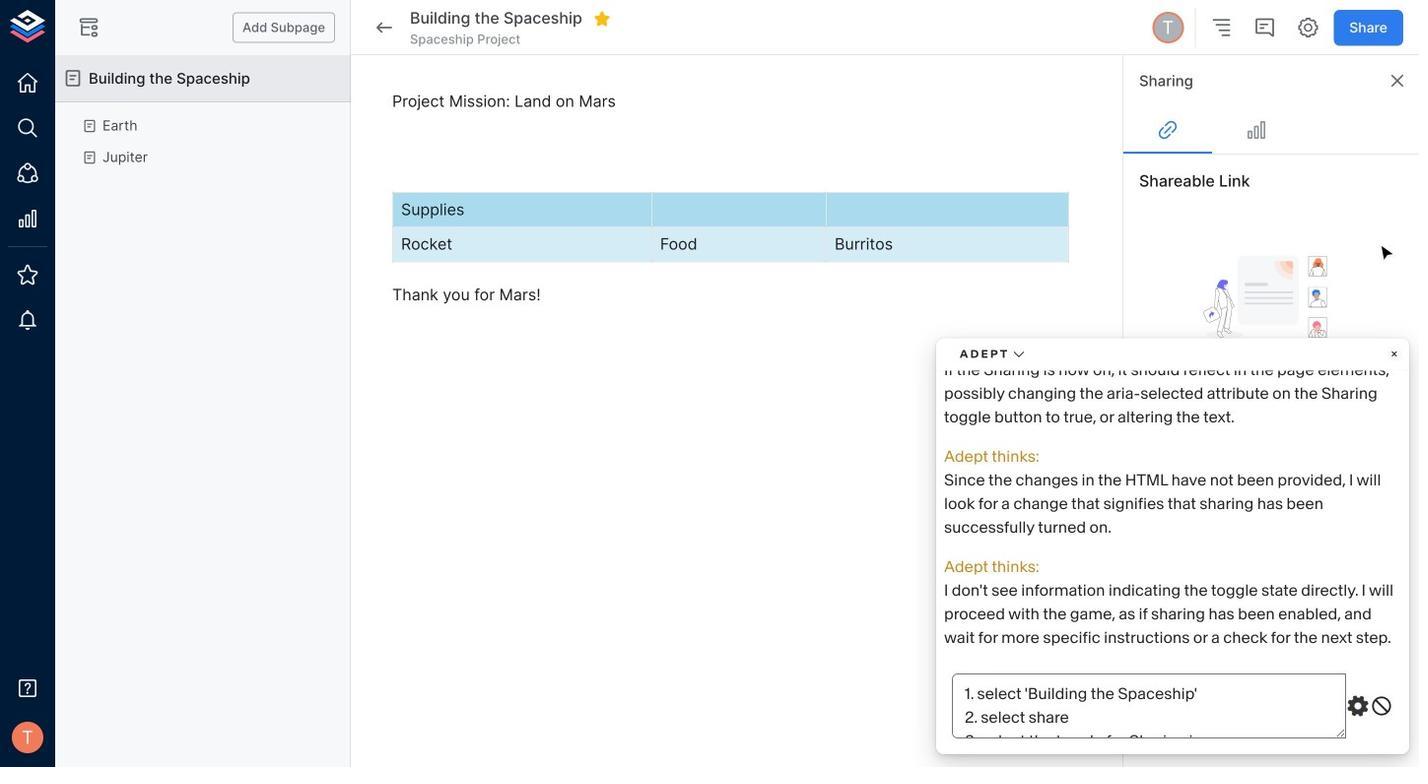 Task type: locate. For each thing, give the bounding box(es) containing it.
comments image
[[1253, 16, 1277, 39]]

hide wiki image
[[77, 16, 101, 39]]

settings image
[[1296, 16, 1320, 39]]

tab list
[[1124, 106, 1419, 154]]



Task type: describe. For each thing, give the bounding box(es) containing it.
go back image
[[373, 16, 396, 39]]

table of contents image
[[1210, 16, 1233, 39]]

remove favorite image
[[593, 10, 611, 27]]



Task type: vqa. For each thing, say whether or not it's contained in the screenshot.
the settings icon
yes



